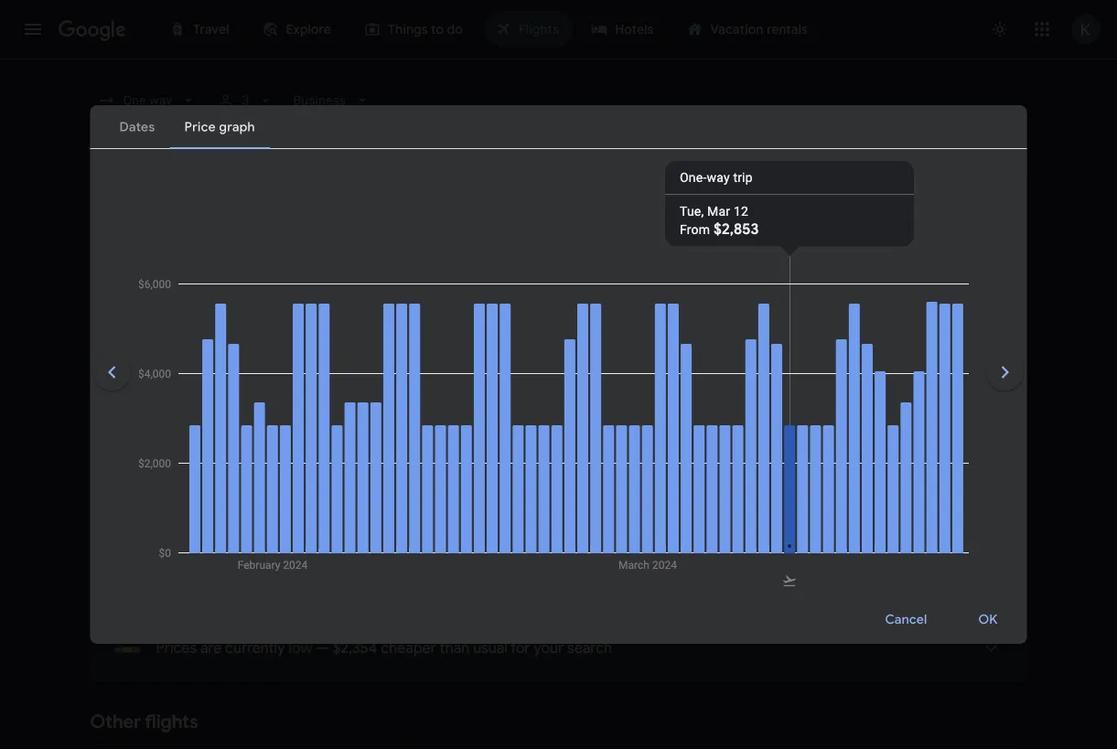 Task type: describe. For each thing, give the bounding box(es) containing it.
are
[[200, 639, 222, 657]]

total duration 15 hr 35 min. element
[[447, 392, 566, 414]]

2 fees from the left
[[712, 346, 734, 359]]

one-way trip for tue, mar 12 from $2,853
[[680, 170, 753, 185]]

learn more about ranking image
[[300, 344, 316, 361]]

—
[[316, 639, 329, 657]]

9:10 pm – 6:45 pm + 1
[[175, 392, 305, 411]]

2,251 kg co 2
[[694, 392, 779, 414]]

scroll forward image
[[983, 350, 1027, 394]]

- for 2,334
[[695, 553, 699, 566]]

1 down "total duration 11 hr 45 min." 'element'
[[566, 484, 573, 496]]

tue,
[[680, 204, 704, 219]]

$2,853
[[714, 220, 759, 239]]

kg for 2,334
[[734, 530, 750, 548]]

than
[[440, 639, 470, 657]]

azores
[[175, 415, 211, 428]]

azores airlines, tap air portugal
[[175, 415, 341, 428]]

1 stop 2 hr 10 min lis
[[566, 530, 643, 565]]

16
[[784, 204, 798, 219]]

1 inside 1 stop 2 hr 10 min lis
[[566, 530, 572, 548]]

2 stops flight. element
[[566, 392, 614, 414]]

51% for 2,334
[[699, 553, 720, 566]]

other flights
[[90, 710, 198, 734]]

price
[[939, 265, 970, 282]]

0 vertical spatial tap
[[258, 415, 276, 428]]

2,251
[[694, 392, 727, 411]]

adults.
[[540, 346, 575, 359]]

airlines,
[[214, 415, 255, 428]]

-51% emissions for 2,306
[[695, 484, 775, 497]]

hr for 15 hr 35 min
[[465, 392, 479, 411]]

0 vertical spatial for
[[513, 346, 527, 359]]

connecting
[[744, 189, 816, 206]]

pdl
[[566, 415, 587, 428]]

+ for 6:45 pm
[[296, 392, 301, 404]]

Arrival time: 6:45 PM on  Saturday, December 2. text field
[[243, 392, 305, 411]]

min for 15 hr 35 min
[[502, 392, 527, 411]]

taxes
[[447, 346, 475, 359]]

15 hr 35 min jfk – fco
[[447, 392, 527, 428]]

Departure time: 10:00 PM. text field
[[175, 530, 238, 548]]

1 vertical spatial for
[[511, 639, 530, 657]]

price graph
[[939, 265, 1009, 282]]

3 inside popup button
[[242, 93, 249, 108]]

11:25 am
[[246, 461, 303, 480]]

1 inside 5:40 pm – 11:25 am + 1
[[308, 461, 312, 473]]

2,306
[[694, 461, 731, 480]]

other
[[90, 710, 141, 734]]

2,334 kg co 2
[[694, 530, 783, 551]]

11 for 11 hr 45 min
[[447, 461, 459, 480]]

air for 11:25 am
[[197, 484, 211, 496]]

one- for sat, mar 16 from
[[732, 170, 759, 185]]

your
[[534, 639, 564, 657]]

by:
[[979, 344, 998, 360]]

usual
[[473, 639, 508, 657]]

ewr
[[447, 484, 471, 496]]

best flights
[[90, 318, 186, 342]]

– inside 11 hr 55 min jfk – fco
[[467, 552, 474, 565]]

currently
[[225, 639, 285, 657]]

find the best price region
[[90, 257, 1027, 305]]

duration
[[917, 189, 969, 206]]

51% for 2,306
[[699, 484, 720, 497]]

0 vertical spatial air
[[279, 415, 294, 428]]

35
[[482, 392, 499, 411]]

,
[[587, 415, 589, 428]]

+ right taxes
[[478, 346, 485, 359]]

- for 2,306
[[695, 484, 699, 497]]

charges
[[624, 346, 665, 359]]

-51% emissions for 2,334
[[695, 553, 775, 566]]

kg for 2,251
[[731, 392, 747, 411]]

3 button
[[209, 84, 282, 117]]

11 hr 55 min jfk – fco
[[447, 530, 524, 565]]

prices are currently low — $2,354 cheaper than usual for your search
[[156, 639, 612, 657]]

ok button
[[956, 598, 1020, 642]]

ranked based on price and convenience
[[90, 346, 296, 359]]

passenger assistance button
[[795, 346, 907, 359]]

graph
[[973, 265, 1009, 282]]

ok
[[978, 612, 998, 628]]

flights for best flights
[[132, 318, 186, 342]]

trip for tue, mar 12 from $2,853
[[733, 170, 753, 185]]

portugal for 11:25 am
[[214, 484, 258, 496]]

sort by: button
[[943, 336, 1027, 369]]

1 stop 1 hr 55 min lis
[[566, 461, 643, 496]]

lis inside 2 stops pdl , lis
[[592, 415, 609, 428]]

+ for 3:55 pm
[[307, 530, 312, 541]]

sat, mar 16 from
[[732, 204, 798, 237]]

9:10 pm
[[175, 392, 227, 411]]

portugal for 3:55 pm
[[214, 552, 258, 565]]

– inside 11 hr 45 min ewr – fco
[[471, 484, 478, 496]]

fco for 45
[[478, 484, 500, 496]]

may
[[737, 346, 758, 359]]

one-way trip for sat, mar 16 from
[[732, 170, 805, 185]]

3:55 pm
[[254, 530, 307, 548]]

date grid button
[[765, 257, 883, 290]]

$3,363
[[908, 401, 953, 419]]

– right 5:40 pm text field
[[233, 461, 243, 480]]

$6,756 for 2,334
[[907, 538, 953, 557]]

2 for 2,251
[[773, 398, 779, 414]]

mar for sat, mar 16 from
[[757, 204, 780, 219]]

sort by:
[[950, 344, 998, 360]]

layover (1 of 1) is a 1 hr 55 min layover at humberto delgado airport in lisbon. element
[[566, 483, 685, 497]]

1 down pdl
[[566, 461, 572, 480]]

1 horizontal spatial 3
[[530, 346, 537, 359]]

1 stop flight. element for 11 hr 45 min
[[566, 461, 605, 483]]

prices for prices are currently low — $2,354 cheaper than usual for your search
[[156, 639, 197, 657]]

-53% emissions
[[695, 416, 775, 428]]

5:40 pm – 11:25 am + 1
[[175, 461, 312, 480]]

lis for 2,306
[[627, 484, 643, 496]]

hr for 11 hr 45 min
[[462, 461, 476, 480]]

hr inside 1 stop 2 hr 10 min lis
[[576, 552, 586, 565]]

1 inside 10:00 pm – 3:55 pm + 1
[[312, 530, 316, 541]]

apply.
[[761, 346, 792, 359]]

airports
[[819, 189, 867, 206]]

convenience
[[232, 346, 296, 359]]

$2,354
[[333, 639, 377, 657]]

stops
[[577, 392, 614, 411]]

$6,756 for 2,306
[[907, 469, 953, 488]]

Departure time: 5:40 PM. text field
[[175, 461, 230, 480]]

bag fees button
[[690, 346, 734, 359]]

connecting airports button
[[733, 183, 898, 212]]

10:00 pm – 3:55 pm + 1
[[175, 530, 316, 548]]

2 for 2,334
[[776, 535, 783, 551]]

ranked
[[90, 346, 128, 359]]

tap air portugal for 5:40 pm
[[175, 484, 258, 496]]

price graph button
[[891, 257, 1023, 290]]

3363 US dollars text field
[[908, 401, 953, 419]]

tue, mar 12 from $2,853
[[680, 204, 759, 239]]

price
[[181, 346, 207, 359]]

required
[[402, 346, 444, 359]]

cancel
[[885, 612, 927, 628]]

sat,
[[732, 204, 754, 219]]

1 inside 9:10 pm – 6:45 pm + 1
[[301, 392, 305, 404]]

low
[[288, 639, 313, 657]]



Task type: vqa. For each thing, say whether or not it's contained in the screenshot.
Map data ©2023 Google
no



Task type: locate. For each thing, give the bounding box(es) containing it.
+ down learn more about ranking image
[[296, 392, 301, 404]]

0 vertical spatial 11
[[447, 461, 459, 480]]

1 one- from the left
[[680, 170, 707, 185]]

2 11 from the top
[[447, 530, 459, 548]]

0 vertical spatial flights
[[132, 318, 186, 342]]

1 horizontal spatial trip
[[785, 170, 805, 185]]

one-way trip up connecting
[[732, 170, 805, 185]]

2 stop from the top
[[575, 530, 605, 548]]

lis up 1 stop 2 hr 10 min lis
[[627, 484, 643, 496]]

hr inside 15 hr 35 min jfk – fco
[[465, 392, 479, 411]]

– down "total duration 11 hr 45 min." 'element'
[[471, 484, 478, 496]]

co inside 2,306 kg co 2
[[754, 461, 777, 480]]

and left bag
[[668, 346, 687, 359]]

11 hr 45 min ewr – fco
[[447, 461, 525, 496]]

2 for 2,306
[[777, 467, 784, 482]]

hr left 45
[[462, 461, 476, 480]]

Arrival time: 3:55 PM on  Saturday, December 2. text field
[[254, 530, 316, 548]]

0 horizontal spatial prices
[[156, 639, 197, 657]]

connecting airports
[[744, 189, 867, 206]]

lis inside 1 stop 1 hr 55 min lis
[[627, 484, 643, 496]]

1 vertical spatial $6,756
[[907, 538, 953, 557]]

11 down ewr
[[447, 530, 459, 548]]

mar inside tue, mar 12 from $2,853
[[707, 204, 730, 219]]

2 51% from the top
[[699, 553, 720, 566]]

air for 3:55 pm
[[197, 552, 211, 565]]

1 stop flight. element up 10
[[566, 530, 605, 551]]

air down 10:00 pm
[[197, 552, 211, 565]]

tap down 10:00 pm
[[175, 552, 194, 565]]

1 stop flight. element for 11 hr 55 min
[[566, 530, 605, 551]]

fco inside 11 hr 45 min ewr – fco
[[478, 484, 500, 496]]

co up -53% emissions
[[750, 392, 773, 411]]

portugal down "leaves newark liberty international airport at 5:40 pm on friday, december 1 and arrives at leonardo da vinci–fiumicino airport at 11:25 am on saturday, december 2." "element" in the left of the page
[[214, 484, 258, 496]]

0 horizontal spatial one-
[[680, 170, 707, 185]]

trip up connecting airports
[[785, 170, 805, 185]]

0 horizontal spatial trip
[[733, 170, 753, 185]]

hr right 15 on the left of page
[[465, 392, 479, 411]]

+
[[478, 346, 485, 359], [296, 392, 301, 404], [303, 461, 308, 473], [307, 530, 312, 541]]

3
[[242, 93, 249, 108], [530, 346, 537, 359]]

and
[[210, 346, 229, 359], [668, 346, 687, 359]]

2 inside 2,251 kg co 2
[[773, 398, 779, 414]]

on
[[165, 346, 178, 359]]

3 - from the top
[[695, 553, 699, 566]]

11 for 11 hr 55 min
[[447, 530, 459, 548]]

co inside the 2,334 kg co 2
[[753, 530, 776, 548]]

portugal
[[297, 415, 341, 428], [214, 484, 258, 496], [214, 552, 258, 565]]

1 vertical spatial jfk
[[447, 552, 467, 565]]

jfk for 11
[[447, 552, 467, 565]]

cheaper
[[381, 639, 436, 657]]

Arrival time: 11:25 AM on  Saturday, December 2. text field
[[246, 461, 312, 480]]

jfk inside 11 hr 55 min jfk – fco
[[447, 552, 467, 565]]

1 vertical spatial 1 stop flight. element
[[566, 530, 605, 551]]

1 vertical spatial -
[[695, 484, 699, 497]]

hr inside 1 stop 1 hr 55 min lis
[[576, 484, 586, 496]]

emissions down 2,251 kg co 2
[[723, 416, 775, 428]]

kg
[[731, 392, 747, 411], [735, 461, 751, 480], [734, 530, 750, 548]]

0 vertical spatial stop
[[575, 461, 605, 480]]

1 right the 11:25 am
[[308, 461, 312, 473]]

prices for prices include required taxes + fees for 3 adults. optional charges and bag fees may apply. passenger assistance
[[327, 346, 359, 359]]

co for 2,306
[[754, 461, 777, 480]]

trip
[[733, 170, 753, 185], [785, 170, 805, 185]]

min inside 1 stop 2 hr 10 min lis
[[605, 552, 624, 565]]

emissions for 2,306
[[723, 484, 775, 497]]

min right 45
[[500, 461, 525, 480]]

55
[[589, 484, 602, 496], [479, 530, 496, 548]]

– left 3:55 pm
[[242, 530, 251, 548]]

+ for 11:25 am
[[303, 461, 308, 473]]

1 vertical spatial 3
[[530, 346, 537, 359]]

2 -51% emissions from the top
[[695, 553, 775, 566]]

2 trip from the left
[[785, 170, 805, 185]]

2
[[566, 392, 574, 411], [773, 398, 779, 414], [777, 467, 784, 482], [776, 535, 783, 551], [566, 552, 573, 565]]

- down the 2,251 at the bottom of the page
[[695, 416, 699, 428]]

53%
[[699, 416, 720, 428]]

2 up -53% emissions
[[773, 398, 779, 414]]

+ inside 5:40 pm – 11:25 am + 1
[[303, 461, 308, 473]]

portugal down arrival time: 6:45 pm on  saturday, december 2. text field at the bottom left of the page
[[297, 415, 341, 428]]

hr inside 11 hr 55 min jfk – fco
[[462, 530, 476, 548]]

0 vertical spatial 51%
[[699, 484, 720, 497]]

2 right 2,306
[[777, 467, 784, 482]]

from inside tue, mar 12 from $2,853
[[680, 222, 710, 237]]

layover (1 of 1) is a 2 hr 10 min layover at humberto delgado airport in lisbon. element
[[566, 551, 685, 566]]

2 one- from the left
[[732, 170, 759, 185]]

0 horizontal spatial 55
[[479, 530, 496, 548]]

sort
[[950, 344, 976, 360]]

1 $6,756 from the top
[[907, 469, 953, 488]]

search
[[567, 639, 612, 657]]

55 down 11 hr 45 min ewr – fco
[[479, 530, 496, 548]]

2 and from the left
[[668, 346, 687, 359]]

2 way from the left
[[759, 170, 782, 185]]

kg right 2,334
[[734, 530, 750, 548]]

2,334
[[694, 530, 730, 548]]

stop inside 1 stop 1 hr 55 min lis
[[575, 461, 605, 480]]

1 up layover (1 of 1) is a 2 hr 10 min layover at humberto delgado airport in lisbon. element
[[566, 530, 572, 548]]

55 inside 11 hr 55 min jfk – fco
[[479, 530, 496, 548]]

tap air portugal
[[175, 484, 258, 496], [175, 552, 258, 565]]

leaves john f. kennedy international airport at 10:00 pm on friday, december 1 and arrives at leonardo da vinci–fiumicino airport at 3:55 pm on saturday, december 2. element
[[175, 530, 316, 548]]

1 jfk from the top
[[447, 415, 467, 428]]

1 vertical spatial 55
[[479, 530, 496, 548]]

duration button
[[906, 183, 1001, 212]]

- down 2,306
[[695, 484, 699, 497]]

2 vertical spatial emissions
[[723, 553, 775, 566]]

0 vertical spatial tap air portugal
[[175, 484, 258, 496]]

date
[[812, 265, 841, 282]]

min inside 11 hr 55 min jfk – fco
[[500, 530, 524, 548]]

min inside 1 stop 1 hr 55 min lis
[[605, 484, 624, 496]]

2 emissions from the top
[[723, 484, 775, 497]]

way up connecting
[[759, 170, 782, 185]]

2 vertical spatial lis
[[627, 552, 643, 565]]

2 one-way trip from the left
[[732, 170, 805, 185]]

1 from from the left
[[680, 222, 710, 237]]

kg inside the 2,334 kg co 2
[[734, 530, 750, 548]]

fco inside 15 hr 35 min jfk – fco
[[474, 415, 496, 428]]

fco inside 11 hr 55 min jfk – fco
[[474, 552, 496, 565]]

kg right 2,306
[[735, 461, 751, 480]]

assistance
[[852, 346, 907, 359]]

– up the airlines, on the left bottom of the page
[[230, 392, 239, 411]]

10:00 pm
[[175, 530, 238, 548]]

1 vertical spatial tap
[[175, 484, 194, 496]]

air
[[279, 415, 294, 428], [197, 484, 211, 496], [197, 552, 211, 565]]

11 inside 11 hr 55 min jfk – fco
[[447, 530, 459, 548]]

best
[[90, 318, 128, 342]]

3 emissions from the top
[[723, 553, 775, 566]]

45
[[479, 461, 497, 480]]

1 stop flight. element
[[566, 461, 605, 483], [566, 530, 605, 551]]

0 vertical spatial jfk
[[447, 415, 467, 428]]

emissions for 2,251
[[723, 416, 775, 428]]

1 vertical spatial kg
[[735, 461, 751, 480]]

leaves newark liberty international airport at 5:40 pm on friday, december 1 and arrives at leonardo da vinci–fiumicino airport at 11:25 am on saturday, december 2. element
[[175, 461, 312, 480]]

min right 35
[[502, 392, 527, 411]]

min down 11 hr 45 min ewr – fco
[[500, 530, 524, 548]]

2 $6,756 from the top
[[907, 538, 953, 557]]

1 emissions from the top
[[723, 416, 775, 428]]

min for 11 hr 45 min
[[500, 461, 525, 480]]

1 fees from the left
[[488, 346, 510, 359]]

min for 11 hr 55 min
[[500, 530, 524, 548]]

total duration 11 hr 55 min. element
[[447, 530, 566, 551]]

1 vertical spatial fco
[[478, 484, 500, 496]]

prices
[[327, 346, 359, 359], [156, 639, 197, 657]]

tap air portugal down 5:40 pm
[[175, 484, 258, 496]]

from
[[680, 222, 710, 237], [732, 222, 762, 237]]

scroll backward image
[[90, 350, 134, 394]]

flights
[[132, 318, 186, 342], [145, 710, 198, 734]]

jfk down 15 on the left of page
[[447, 415, 467, 428]]

way for tue, mar 12 from $2,853
[[707, 170, 730, 185]]

flights right other at the bottom left
[[145, 710, 198, 734]]

mar left 16
[[757, 204, 780, 219]]

kg inside 2,306 kg co 2
[[735, 461, 751, 480]]

fco
[[474, 415, 496, 428], [478, 484, 500, 496], [474, 552, 496, 565]]

hr
[[465, 392, 479, 411], [462, 461, 476, 480], [576, 484, 586, 496], [462, 530, 476, 548], [576, 552, 586, 565]]

prices right learn more about ranking image
[[327, 346, 359, 359]]

air down arrival time: 6:45 pm on  saturday, december 2. text field at the bottom left of the page
[[279, 415, 294, 428]]

0 vertical spatial kg
[[731, 392, 747, 411]]

1 vertical spatial 51%
[[699, 553, 720, 566]]

way up tue, mar 12 from $2,853
[[707, 170, 730, 185]]

2 inside 2,306 kg co 2
[[777, 467, 784, 482]]

1 -51% emissions from the top
[[695, 484, 775, 497]]

from inside the sat, mar 16 from
[[732, 222, 762, 237]]

1 mar from the left
[[707, 204, 730, 219]]

for left adults.
[[513, 346, 527, 359]]

co right 2,334
[[753, 530, 776, 548]]

trip up sat,
[[733, 170, 753, 185]]

one- for tue, mar 12 from $2,853
[[680, 170, 707, 185]]

fco down 35
[[474, 415, 496, 428]]

-51% emissions down the 2,334 kg co 2
[[695, 553, 775, 566]]

lis right 10
[[627, 552, 643, 565]]

- for 2,251
[[695, 416, 699, 428]]

way
[[707, 170, 730, 185], [759, 170, 782, 185]]

-51% emissions down 2,306 kg co 2
[[695, 484, 775, 497]]

from for tue, mar 12 from $2,853
[[680, 222, 710, 237]]

1 11 from the top
[[447, 461, 459, 480]]

0 horizontal spatial and
[[210, 346, 229, 359]]

$6,756
[[907, 469, 953, 488], [907, 538, 953, 557]]

way for sat, mar 16 from
[[759, 170, 782, 185]]

2 vertical spatial co
[[753, 530, 776, 548]]

2 inside the 2,334 kg co 2
[[776, 535, 783, 551]]

one-way trip up tue, at the top right of the page
[[680, 170, 753, 185]]

51%
[[699, 484, 720, 497], [699, 553, 720, 566]]

co right 2,306
[[754, 461, 777, 480]]

flights for other flights
[[145, 710, 198, 734]]

0 vertical spatial fco
[[474, 415, 496, 428]]

jfk
[[447, 415, 467, 428], [447, 552, 467, 565]]

2 vertical spatial fco
[[474, 552, 496, 565]]

0 horizontal spatial mar
[[707, 204, 730, 219]]

6756 US dollars text field
[[907, 538, 953, 557]]

mar inside the sat, mar 16 from
[[757, 204, 780, 219]]

2 tap air portugal from the top
[[175, 552, 258, 565]]

min inside 15 hr 35 min jfk – fco
[[502, 392, 527, 411]]

hr inside 11 hr 45 min ewr – fco
[[462, 461, 476, 480]]

1 vertical spatial stop
[[575, 530, 605, 548]]

fees right taxes
[[488, 346, 510, 359]]

co inside 2,251 kg co 2
[[750, 392, 773, 411]]

55 inside 1 stop 1 hr 55 min lis
[[589, 484, 602, 496]]

1 vertical spatial -51% emissions
[[695, 553, 775, 566]]

2 1 stop flight. element from the top
[[566, 530, 605, 551]]

11 up ewr
[[447, 461, 459, 480]]

0 vertical spatial 3
[[242, 93, 249, 108]]

jfk for 15
[[447, 415, 467, 428]]

1 vertical spatial co
[[754, 461, 777, 480]]

tap air portugal down 10:00 pm
[[175, 552, 258, 565]]

6756 US dollars text field
[[907, 469, 953, 488]]

tap air portugal for 10:00 pm
[[175, 552, 258, 565]]

from for sat, mar 16 from
[[732, 222, 762, 237]]

1 horizontal spatial prices
[[327, 346, 359, 359]]

1 way from the left
[[707, 170, 730, 185]]

0 vertical spatial $6,756
[[907, 469, 953, 488]]

2 mar from the left
[[757, 204, 780, 219]]

stop up layover (1 of 1) is a 1 hr 55 min layover at humberto delgado airport in lisbon. 'element'
[[575, 461, 605, 480]]

$6,756 down $6,756 text box
[[907, 538, 953, 557]]

layover (1 of 2) is a 1 hr 50 min layover at aeroporto joão paulo ii in ponta delgada. layover (2 of 2) is a 2 hr 50 min layover at humberto delgado airport in lisbon. element
[[566, 414, 685, 429]]

hr for 11 hr 55 min
[[462, 530, 476, 548]]

1 vertical spatial portugal
[[214, 484, 258, 496]]

min inside 11 hr 45 min ewr – fco
[[500, 461, 525, 480]]

0 horizontal spatial way
[[707, 170, 730, 185]]

fco down 45
[[478, 484, 500, 496]]

lis for 2,334
[[627, 552, 643, 565]]

1
[[301, 392, 305, 404], [308, 461, 312, 473], [566, 461, 572, 480], [566, 484, 573, 496], [312, 530, 316, 541], [566, 530, 572, 548]]

lis inside 1 stop 2 hr 10 min lis
[[627, 552, 643, 565]]

1 vertical spatial tap air portugal
[[175, 552, 258, 565]]

mar left 12
[[707, 204, 730, 219]]

optional
[[578, 346, 621, 359]]

1 stop from the top
[[575, 461, 605, 480]]

for
[[513, 346, 527, 359], [511, 639, 530, 657]]

emissions
[[723, 416, 775, 428], [723, 484, 775, 497], [723, 553, 775, 566]]

1 vertical spatial emissions
[[723, 484, 775, 497]]

1 horizontal spatial from
[[732, 222, 762, 237]]

hr down ewr
[[462, 530, 476, 548]]

hr left 10
[[576, 552, 586, 565]]

one-
[[680, 170, 707, 185], [732, 170, 759, 185]]

swap origin and destination. image
[[370, 139, 392, 161]]

2 vertical spatial -
[[695, 553, 699, 566]]

2 inside 1 stop 2 hr 10 min lis
[[566, 552, 573, 565]]

5:40 pm
[[175, 461, 230, 480]]

0 vertical spatial -51% emissions
[[695, 484, 775, 497]]

one-way trip
[[680, 170, 753, 185], [732, 170, 805, 185]]

emissions
[[635, 189, 695, 206]]

0 vertical spatial lis
[[592, 415, 609, 428]]

1 horizontal spatial and
[[668, 346, 687, 359]]

co for 2,334
[[753, 530, 776, 548]]

co
[[750, 392, 773, 411], [754, 461, 777, 480], [753, 530, 776, 548]]

2 vertical spatial kg
[[734, 530, 750, 548]]

grid
[[844, 265, 869, 282]]

+ inside 9:10 pm – 6:45 pm + 1
[[296, 392, 301, 404]]

1 - from the top
[[695, 416, 699, 428]]

1 51% from the top
[[699, 484, 720, 497]]

11 inside 11 hr 45 min ewr – fco
[[447, 461, 459, 480]]

stop up 10
[[575, 530, 605, 548]]

kg up -53% emissions
[[731, 392, 747, 411]]

0 vertical spatial 1 stop flight. element
[[566, 461, 605, 483]]

co for 2,251
[[750, 392, 773, 411]]

air down 5:40 pm
[[197, 484, 211, 496]]

+ down azores airlines, tap air portugal
[[303, 461, 308, 473]]

51% down 2,306
[[699, 484, 720, 497]]

bag
[[690, 346, 709, 359]]

based
[[131, 346, 162, 359]]

one- up sat,
[[732, 170, 759, 185]]

10
[[589, 552, 602, 565]]

1 one-way trip from the left
[[680, 170, 753, 185]]

min right 10
[[605, 552, 624, 565]]

+ inside 10:00 pm – 3:55 pm + 1
[[307, 530, 312, 541]]

2 from from the left
[[732, 222, 762, 237]]

from down tue, at the top right of the page
[[680, 222, 710, 237]]

stop for 11 hr 55 min
[[575, 530, 605, 548]]

2 - from the top
[[695, 484, 699, 497]]

- down 2,334
[[695, 553, 699, 566]]

stop
[[575, 461, 605, 480], [575, 530, 605, 548]]

0 vertical spatial emissions
[[723, 416, 775, 428]]

include
[[362, 346, 399, 359]]

None search field
[[90, 84, 1027, 242]]

main content
[[90, 257, 1027, 749]]

0 vertical spatial co
[[750, 392, 773, 411]]

passenger
[[795, 346, 849, 359]]

for left your
[[511, 639, 530, 657]]

1 horizontal spatial one-
[[732, 170, 759, 185]]

Departure time: 9:10 PM. text field
[[175, 392, 227, 411]]

1 vertical spatial 11
[[447, 530, 459, 548]]

0 horizontal spatial fees
[[488, 346, 510, 359]]

2 vertical spatial air
[[197, 552, 211, 565]]

15
[[447, 392, 461, 411]]

6:45 pm
[[243, 392, 296, 411]]

0 vertical spatial 55
[[589, 484, 602, 496]]

+ down arrival time: 11:25 am on  saturday, december 2. text field
[[307, 530, 312, 541]]

emissions button
[[624, 183, 726, 212]]

emissions for 2,334
[[723, 553, 775, 566]]

1 horizontal spatial way
[[759, 170, 782, 185]]

1 horizontal spatial 55
[[589, 484, 602, 496]]

date grid
[[812, 265, 869, 282]]

0 horizontal spatial from
[[680, 222, 710, 237]]

2 inside 2 stops pdl , lis
[[566, 392, 574, 411]]

1 tap air portugal from the top
[[175, 484, 258, 496]]

1 vertical spatial air
[[197, 484, 211, 496]]

prices left are at the bottom left
[[156, 639, 197, 657]]

1 horizontal spatial fees
[[712, 346, 734, 359]]

0 vertical spatial prices
[[327, 346, 359, 359]]

$6,756 up 6756 us dollars text field
[[907, 469, 953, 488]]

55 up 1 stop 2 hr 10 min lis
[[589, 484, 602, 496]]

cancel button
[[863, 598, 949, 642]]

2 up pdl
[[566, 392, 574, 411]]

– down total duration 11 hr 55 min. element
[[467, 552, 474, 565]]

– down total duration 15 hr 35 min. element
[[467, 415, 474, 428]]

fco down total duration 11 hr 55 min. element
[[474, 552, 496, 565]]

and right price
[[210, 346, 229, 359]]

jfk inside 15 hr 35 min jfk – fco
[[447, 415, 467, 428]]

prices include required taxes + fees for 3 adults. optional charges and bag fees may apply. passenger assistance
[[327, 346, 907, 359]]

flights up based
[[132, 318, 186, 342]]

from down sat,
[[732, 222, 762, 237]]

1 right the 6:45 pm
[[301, 392, 305, 404]]

1 trip from the left
[[733, 170, 753, 185]]

hr up 1 stop 2 hr 10 min lis
[[576, 484, 586, 496]]

main content containing best flights
[[90, 257, 1027, 749]]

jfk down total duration 11 hr 55 min. element
[[447, 552, 467, 565]]

2 left 10
[[566, 552, 573, 565]]

leaves john f. kennedy international airport at 9:10 pm on friday, december 1 and arrives at leonardo da vinci–fiumicino airport at 6:45 pm on saturday, december 2. element
[[175, 392, 305, 411]]

1 1 stop flight. element from the top
[[566, 461, 605, 483]]

fees right bag
[[712, 346, 734, 359]]

0 horizontal spatial 3
[[242, 93, 249, 108]]

min up 1 stop 2 hr 10 min lis
[[605, 484, 624, 496]]

– inside 15 hr 35 min jfk – fco
[[467, 415, 474, 428]]

tap for 10:00 pm
[[175, 552, 194, 565]]

1 vertical spatial flights
[[145, 710, 198, 734]]

portugal down leaves john f. kennedy international airport at 10:00 pm on friday, december 1 and arrives at leonardo da vinci–fiumicino airport at 3:55 pm on saturday, december 2. element
[[214, 552, 258, 565]]

1 right 3:55 pm
[[312, 530, 316, 541]]

one- up tue, at the top right of the page
[[680, 170, 707, 185]]

0 vertical spatial -
[[695, 416, 699, 428]]

2 right 2,334
[[776, 535, 783, 551]]

emissions down 2,306 kg co 2
[[723, 484, 775, 497]]

stop inside 1 stop 2 hr 10 min lis
[[575, 530, 605, 548]]

51% down 2,334
[[699, 553, 720, 566]]

fco for 55
[[474, 552, 496, 565]]

2 vertical spatial portugal
[[214, 552, 258, 565]]

2,306 kg co 2
[[694, 461, 784, 482]]

1 stop flight. element down ,
[[566, 461, 605, 483]]

2 jfk from the top
[[447, 552, 467, 565]]

lis
[[592, 415, 609, 428], [627, 484, 643, 496], [627, 552, 643, 565]]

kg inside 2,251 kg co 2
[[731, 392, 747, 411]]

1 and from the left
[[210, 346, 229, 359]]

2 vertical spatial tap
[[175, 552, 194, 565]]

trip for sat, mar 16 from
[[785, 170, 805, 185]]

Departure text field
[[731, 125, 965, 175]]

2 stops pdl , lis
[[566, 392, 614, 428]]

1 vertical spatial lis
[[627, 484, 643, 496]]

0 vertical spatial portugal
[[297, 415, 341, 428]]

none search field containing emissions
[[90, 84, 1027, 242]]

11
[[447, 461, 459, 480], [447, 530, 459, 548]]

lis right ,
[[592, 415, 609, 428]]

kg for 2,306
[[735, 461, 751, 480]]

1 horizontal spatial mar
[[757, 204, 780, 219]]

tap down 5:40 pm
[[175, 484, 194, 496]]

tap down the 6:45 pm
[[258, 415, 276, 428]]

total duration 11 hr 45 min. element
[[447, 461, 566, 483]]

1 vertical spatial prices
[[156, 639, 197, 657]]

fco for 35
[[474, 415, 496, 428]]

tap for 5:40 pm
[[175, 484, 194, 496]]

emissions down the 2,334 kg co 2
[[723, 553, 775, 566]]

mar
[[707, 204, 730, 219], [757, 204, 780, 219]]

-
[[695, 416, 699, 428], [695, 484, 699, 497], [695, 553, 699, 566]]

12
[[734, 204, 748, 219]]

mar for tue, mar 12 from $2,853
[[707, 204, 730, 219]]

stop for 11 hr 45 min
[[575, 461, 605, 480]]



